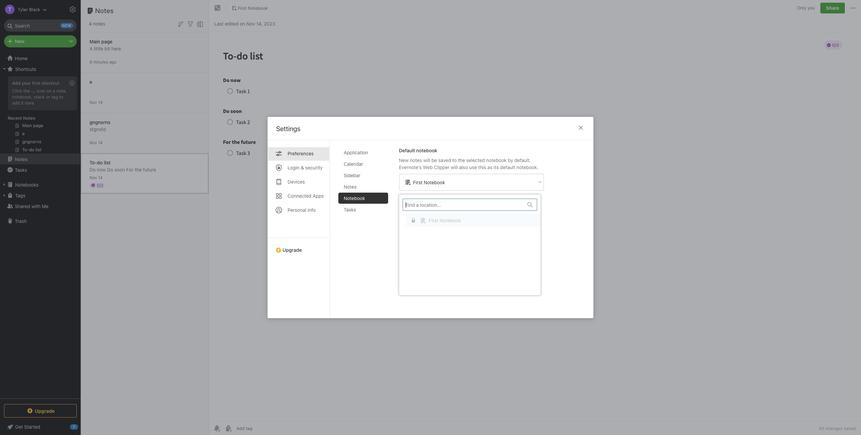 Task type: locate. For each thing, give the bounding box(es) containing it.
new for new
[[15, 38, 24, 44]]

0 vertical spatial saved
[[438, 157, 451, 163]]

1 vertical spatial saved
[[844, 426, 856, 431]]

tasks down notebook tab
[[344, 207, 356, 213]]

tags
[[15, 193, 25, 198]]

0 horizontal spatial do
[[89, 167, 96, 172]]

1 horizontal spatial on
[[240, 21, 245, 26]]

on left the a on the top
[[47, 88, 52, 94]]

14 up the 0/3
[[98, 175, 103, 180]]

icon
[[37, 88, 45, 94]]

new inside new notes will be saved to the selected notebook by default. evernote's web clipper will also use this as its default notebook.
[[399, 157, 409, 163]]

1 vertical spatial notebook
[[486, 157, 507, 163]]

to down note,
[[59, 94, 63, 100]]

Default notebook field
[[399, 174, 544, 191]]

1 horizontal spatial will
[[451, 165, 458, 170]]

notes
[[95, 7, 114, 14], [23, 115, 35, 121], [15, 156, 28, 162], [344, 184, 357, 190]]

tasks
[[15, 167, 27, 173], [344, 207, 356, 213]]

8 minutes ago
[[89, 59, 117, 64]]

default.
[[515, 157, 531, 163]]

0 vertical spatial will
[[423, 157, 430, 163]]

saved up clipper
[[438, 157, 451, 163]]

1 do from the left
[[89, 167, 96, 172]]

only you
[[797, 5, 815, 11]]

1 horizontal spatial new
[[399, 157, 409, 163]]

expand notebooks image
[[2, 182, 7, 187]]

Find a location field
[[403, 199, 544, 291]]

first
[[238, 5, 247, 11], [413, 179, 423, 185], [429, 218, 438, 223]]

2 horizontal spatial first
[[429, 218, 438, 223]]

nov 14 for gngnsrns
[[89, 140, 103, 145]]

notes inside note list element
[[93, 21, 105, 27]]

0 horizontal spatial to
[[59, 94, 63, 100]]

nov 14
[[89, 100, 103, 105], [89, 140, 103, 145], [89, 175, 103, 180]]

on
[[240, 21, 245, 26], [47, 88, 52, 94]]

notebook,
[[12, 94, 33, 100]]

notes right 4
[[93, 21, 105, 27]]

notebook down web
[[424, 179, 445, 185]]

first up last edited on nov 14, 2023
[[238, 5, 247, 11]]

1 horizontal spatial notes
[[410, 157, 422, 163]]

nov 14 up gngnsrns
[[89, 100, 103, 105]]

4 notes
[[89, 21, 105, 27]]

tree containing home
[[0, 53, 81, 398]]

tab list
[[268, 140, 330, 318], [338, 147, 394, 318]]

nov inside note window element
[[246, 21, 255, 26]]

stack
[[34, 94, 45, 100]]

add a reminder image
[[213, 425, 221, 433]]

new up home
[[15, 38, 24, 44]]

will left also
[[451, 165, 458, 170]]

2 do from the left
[[107, 167, 113, 172]]

notebook tab
[[338, 193, 388, 204]]

add tag image
[[224, 425, 232, 433]]

connected
[[288, 193, 311, 199]]

14 up gngnsrns
[[98, 100, 103, 105]]

expand tags image
[[2, 193, 7, 198]]

notes inside new notes will be saved to the selected notebook by default. evernote's web clipper will also use this as its default notebook.
[[410, 157, 422, 163]]

1 nov 14 from the top
[[89, 100, 103, 105]]

0 horizontal spatial new
[[15, 38, 24, 44]]

a
[[89, 46, 93, 51]]

0 horizontal spatial tasks
[[15, 167, 27, 173]]

sidebar
[[344, 173, 361, 178]]

0 horizontal spatial saved
[[438, 157, 451, 163]]

nov left "14,"
[[246, 21, 255, 26]]

Find a location… text field
[[403, 199, 524, 210]]

nov 14 down sfgnsfd
[[89, 140, 103, 145]]

2 14 from the top
[[98, 140, 103, 145]]

1 horizontal spatial first
[[413, 179, 423, 185]]

new inside popup button
[[15, 38, 24, 44]]

the right for
[[135, 167, 142, 172]]

security
[[305, 165, 323, 171]]

nov down sfgnsfd
[[89, 140, 97, 145]]

notes down sidebar
[[344, 184, 357, 190]]

saved
[[438, 157, 451, 163], [844, 426, 856, 431]]

saved right changes on the right of page
[[844, 426, 856, 431]]

2 vertical spatial first
[[429, 218, 438, 223]]

to
[[59, 94, 63, 100], [452, 157, 457, 163]]

notebook up tasks tab
[[344, 195, 365, 201]]

new notes will be saved to the selected notebook by default. evernote's web clipper will also use this as its default notebook.
[[399, 157, 538, 170]]

first notebook down find a location… text box
[[429, 218, 461, 223]]

1 horizontal spatial the
[[135, 167, 142, 172]]

new up evernote's
[[399, 157, 409, 163]]

0/3
[[97, 183, 103, 188]]

the inside to-do list do now do soon for the future
[[135, 167, 142, 172]]

bit
[[105, 46, 110, 51]]

it
[[21, 100, 24, 106]]

0 horizontal spatial notes
[[93, 21, 105, 27]]

0 vertical spatial first notebook
[[238, 5, 268, 11]]

0 horizontal spatial first notebook button
[[229, 3, 270, 13]]

notebook inside default notebook 'field'
[[424, 179, 445, 185]]

add
[[12, 80, 20, 86]]

notes link
[[0, 154, 80, 165]]

0 horizontal spatial on
[[47, 88, 52, 94]]

notebook inside first notebook cell
[[440, 218, 461, 223]]

1 vertical spatial nov 14
[[89, 140, 103, 145]]

first notebook up "14,"
[[238, 5, 268, 11]]

default
[[399, 148, 415, 153]]

1 14 from the top
[[98, 100, 103, 105]]

1 vertical spatial new
[[399, 157, 409, 163]]

tasks inside tasks tab
[[344, 207, 356, 213]]

1 vertical spatial the
[[458, 157, 465, 163]]

use
[[469, 165, 477, 170]]

notes up evernote's
[[410, 157, 422, 163]]

1 horizontal spatial do
[[107, 167, 113, 172]]

the inside new notes will be saved to the selected notebook by default. evernote's web clipper will also use this as its default notebook.
[[458, 157, 465, 163]]

Note Editor text field
[[209, 32, 861, 422]]

to right be
[[452, 157, 457, 163]]

with
[[31, 203, 41, 209]]

0 vertical spatial tasks
[[15, 167, 27, 173]]

first inside default notebook 'field'
[[413, 179, 423, 185]]

1 horizontal spatial tab list
[[338, 147, 394, 318]]

1 vertical spatial first
[[413, 179, 423, 185]]

notebook up its on the right of page
[[486, 157, 507, 163]]

main
[[89, 39, 100, 44]]

upgrade button
[[268, 238, 330, 256], [4, 404, 77, 418]]

first down evernote's
[[413, 179, 423, 185]]

its
[[494, 165, 499, 170]]

1 vertical spatial first notebook button
[[399, 199, 544, 291]]

will
[[423, 157, 430, 163], [451, 165, 458, 170]]

on inside note window element
[[240, 21, 245, 26]]

first notebook down web
[[413, 179, 445, 185]]

the inside tree
[[23, 88, 30, 94]]

notebook up be
[[416, 148, 437, 153]]

0 vertical spatial notes
[[93, 21, 105, 27]]

1 vertical spatial on
[[47, 88, 52, 94]]

1 vertical spatial upgrade button
[[4, 404, 77, 418]]

first inside note window element
[[238, 5, 247, 11]]

notebook up "14,"
[[248, 5, 268, 11]]

personal info
[[288, 207, 316, 213]]

notes for new
[[410, 157, 422, 163]]

1 horizontal spatial upgrade
[[283, 247, 302, 253]]

the up also
[[458, 157, 465, 163]]

notes tab
[[338, 181, 388, 192]]

first notebook
[[238, 5, 268, 11], [413, 179, 445, 185], [429, 218, 461, 223]]

0 horizontal spatial notebook
[[416, 148, 437, 153]]

nov 14 up the 0/3
[[89, 175, 103, 180]]

first notebook row
[[403, 214, 544, 227]]

notebook down find a location… text box
[[440, 218, 461, 223]]

first
[[32, 80, 40, 86]]

0 horizontal spatial upgrade
[[35, 408, 55, 414]]

2023
[[264, 21, 275, 26]]

upgrade inside tab list
[[283, 247, 302, 253]]

first notebook button
[[229, 3, 270, 13], [399, 199, 544, 291]]

14,
[[256, 21, 263, 26]]

new for new notes will be saved to the selected notebook by default. evernote's web clipper will also use this as its default notebook.
[[399, 157, 409, 163]]

info
[[308, 207, 316, 213]]

note,
[[56, 88, 67, 94]]

add
[[12, 100, 20, 106]]

1 vertical spatial to
[[452, 157, 457, 163]]

0 horizontal spatial tab list
[[268, 140, 330, 318]]

upgrade
[[283, 247, 302, 253], [35, 408, 55, 414]]

0 vertical spatial first notebook button
[[229, 3, 270, 13]]

2 nov 14 from the top
[[89, 140, 103, 145]]

connected apps
[[288, 193, 324, 199]]

0 horizontal spatial first
[[238, 5, 247, 11]]

2 vertical spatial first notebook
[[429, 218, 461, 223]]

0 vertical spatial first
[[238, 5, 247, 11]]

14 down sfgnsfd
[[98, 140, 103, 145]]

the
[[23, 88, 30, 94], [458, 157, 465, 163], [135, 167, 142, 172]]

0 vertical spatial new
[[15, 38, 24, 44]]

4
[[89, 21, 92, 27]]

2 vertical spatial the
[[135, 167, 142, 172]]

0 vertical spatial 14
[[98, 100, 103, 105]]

0 vertical spatial upgrade
[[283, 247, 302, 253]]

1 horizontal spatial first notebook button
[[399, 199, 544, 291]]

0 horizontal spatial will
[[423, 157, 430, 163]]

1 horizontal spatial notebook
[[486, 157, 507, 163]]

1 vertical spatial notes
[[410, 157, 422, 163]]

do down list
[[107, 167, 113, 172]]

1 horizontal spatial upgrade button
[[268, 238, 330, 256]]

click the ...
[[12, 88, 36, 94]]

shortcuts
[[15, 66, 36, 72]]

first inside cell
[[429, 218, 438, 223]]

14
[[98, 100, 103, 105], [98, 140, 103, 145], [98, 175, 103, 180]]

list
[[104, 160, 111, 165]]

first notebook inside note window element
[[238, 5, 268, 11]]

1 vertical spatial first notebook
[[413, 179, 445, 185]]

nov up the 0/3
[[89, 175, 97, 180]]

1 vertical spatial tasks
[[344, 207, 356, 213]]

do down to-
[[89, 167, 96, 172]]

evernote's
[[399, 165, 422, 170]]

1 horizontal spatial to
[[452, 157, 457, 163]]

or
[[46, 94, 50, 100]]

e
[[89, 79, 92, 85]]

2 horizontal spatial the
[[458, 157, 465, 163]]

3 14 from the top
[[98, 175, 103, 180]]

1 horizontal spatial saved
[[844, 426, 856, 431]]

will up web
[[423, 157, 430, 163]]

tasks inside tasks button
[[15, 167, 27, 173]]

sidebar tab
[[338, 170, 388, 181]]

personal
[[288, 207, 306, 213]]

notes up tasks button
[[15, 156, 28, 162]]

note window element
[[209, 0, 861, 435]]

0 vertical spatial to
[[59, 94, 63, 100]]

new
[[15, 38, 24, 44], [399, 157, 409, 163]]

notes up 4 notes at the left top of page
[[95, 7, 114, 14]]

1 vertical spatial upgrade
[[35, 408, 55, 414]]

1 vertical spatial 14
[[98, 140, 103, 145]]

to inside icon on a note, notebook, stack or tag to add it here.
[[59, 94, 63, 100]]

on right the "edited"
[[240, 21, 245, 26]]

tree
[[0, 53, 81, 398]]

2 vertical spatial 14
[[98, 175, 103, 180]]

None search field
[[9, 20, 72, 32]]

0 vertical spatial on
[[240, 21, 245, 26]]

first notebook cell
[[406, 214, 544, 227]]

0 horizontal spatial upgrade button
[[4, 404, 77, 418]]

2 vertical spatial nov 14
[[89, 175, 103, 180]]

group
[[0, 74, 80, 156]]

note list element
[[81, 0, 209, 435]]

this
[[478, 165, 486, 170]]

first down find a location… text box
[[429, 218, 438, 223]]

0 vertical spatial nov 14
[[89, 100, 103, 105]]

page
[[101, 39, 112, 44]]

0 horizontal spatial the
[[23, 88, 30, 94]]

the left '...'
[[23, 88, 30, 94]]

tasks up notebooks
[[15, 167, 27, 173]]

group containing add your first shortcut
[[0, 74, 80, 156]]

to-
[[89, 160, 97, 165]]

1 horizontal spatial tasks
[[344, 207, 356, 213]]

0 vertical spatial the
[[23, 88, 30, 94]]



Task type: describe. For each thing, give the bounding box(es) containing it.
web
[[423, 165, 433, 170]]

close image
[[577, 124, 585, 132]]

settings image
[[69, 5, 77, 13]]

a
[[53, 88, 55, 94]]

ago
[[109, 59, 117, 64]]

nov down the e
[[89, 100, 97, 105]]

calendar tab
[[338, 158, 388, 170]]

soon
[[114, 167, 125, 172]]

your
[[22, 80, 31, 86]]

devices
[[288, 179, 305, 185]]

changes
[[825, 426, 843, 431]]

for
[[126, 167, 133, 172]]

minutes
[[93, 59, 108, 64]]

only
[[797, 5, 807, 11]]

here.
[[25, 100, 35, 106]]

click
[[12, 88, 22, 94]]

also
[[459, 165, 468, 170]]

new button
[[4, 35, 77, 47]]

3 nov 14 from the top
[[89, 175, 103, 180]]

first notebook inside cell
[[429, 218, 461, 223]]

upgrade for bottom upgrade popup button
[[35, 408, 55, 414]]

add your first shortcut
[[12, 80, 59, 86]]

to inside new notes will be saved to the selected notebook by default. evernote's web clipper will also use this as its default notebook.
[[452, 157, 457, 163]]

first notebook button inside note window element
[[229, 3, 270, 13]]

notebook inside note window element
[[248, 5, 268, 11]]

gngnsrns sfgnsfd
[[89, 119, 110, 132]]

shared with me
[[15, 203, 49, 209]]

all
[[819, 426, 824, 431]]

Search text field
[[9, 20, 72, 32]]

nov 14 for e
[[89, 100, 103, 105]]

tab list containing application
[[338, 147, 394, 318]]

shortcuts button
[[0, 64, 80, 74]]

apps
[[313, 193, 324, 199]]

notebook inside notebook tab
[[344, 195, 365, 201]]

all changes saved
[[819, 426, 856, 431]]

application tab
[[338, 147, 388, 158]]

notebook inside new notes will be saved to the selected notebook by default. evernote's web clipper will also use this as its default notebook.
[[486, 157, 507, 163]]

notes for 4
[[93, 21, 105, 27]]

login & security
[[288, 165, 323, 171]]

0 vertical spatial notebook
[[416, 148, 437, 153]]

to-do list do now do soon for the future
[[89, 160, 156, 172]]

by
[[508, 157, 513, 163]]

tasks button
[[0, 165, 80, 175]]

1 vertical spatial will
[[451, 165, 458, 170]]

icon on a note, notebook, stack or tag to add it here.
[[12, 88, 67, 106]]

recent notes
[[8, 115, 35, 121]]

me
[[42, 203, 49, 209]]

tab list containing preferences
[[268, 140, 330, 318]]

do
[[97, 160, 103, 165]]

0 vertical spatial upgrade button
[[268, 238, 330, 256]]

8
[[89, 59, 92, 64]]

notes inside notes tab
[[344, 184, 357, 190]]

expand note image
[[214, 4, 222, 12]]

saved inside note window element
[[844, 426, 856, 431]]

trash
[[15, 218, 27, 224]]

upgrade for top upgrade popup button
[[283, 247, 302, 253]]

sfgnsfd
[[89, 126, 106, 132]]

shared with me link
[[0, 201, 80, 212]]

14 for e
[[98, 100, 103, 105]]

here
[[111, 46, 121, 51]]

little
[[94, 46, 103, 51]]

notebooks link
[[0, 179, 80, 190]]

login
[[288, 165, 300, 171]]

selected
[[466, 157, 485, 163]]

shortcut
[[42, 80, 59, 86]]

tag
[[51, 94, 58, 100]]

preferences
[[288, 151, 314, 156]]

home link
[[0, 53, 81, 64]]

notebooks
[[15, 182, 39, 188]]

edited
[[225, 21, 239, 26]]

as
[[488, 165, 493, 170]]

last edited on nov 14, 2023
[[214, 21, 275, 26]]

main page a little bit here
[[89, 39, 121, 51]]

tasks tab
[[338, 204, 388, 215]]

clipper
[[434, 165, 450, 170]]

settings
[[276, 125, 301, 133]]

group inside tree
[[0, 74, 80, 156]]

tags button
[[0, 190, 80, 201]]

calendar
[[344, 161, 363, 167]]

default
[[500, 165, 515, 170]]

notes inside note list element
[[95, 7, 114, 14]]

last
[[214, 21, 224, 26]]

you
[[808, 5, 815, 11]]

future
[[143, 167, 156, 172]]

shared
[[15, 203, 30, 209]]

saved inside new notes will be saved to the selected notebook by default. evernote's web clipper will also use this as its default notebook.
[[438, 157, 451, 163]]

trash link
[[0, 216, 80, 226]]

notes right recent
[[23, 115, 35, 121]]

default notebook
[[399, 148, 437, 153]]

home
[[15, 55, 28, 61]]

gngnsrns
[[89, 119, 110, 125]]

first notebook inside default notebook 'field'
[[413, 179, 445, 185]]

share button
[[821, 3, 845, 13]]

on inside icon on a note, notebook, stack or tag to add it here.
[[47, 88, 52, 94]]

14 for gngnsrns
[[98, 140, 103, 145]]

share
[[826, 5, 839, 11]]

be
[[432, 157, 437, 163]]

notes inside notes link
[[15, 156, 28, 162]]

application
[[344, 150, 368, 155]]

now
[[97, 167, 106, 172]]

&
[[301, 165, 304, 171]]

...
[[31, 88, 36, 94]]



Task type: vqa. For each thing, say whether or not it's contained in the screenshot.
the leftmost saved
yes



